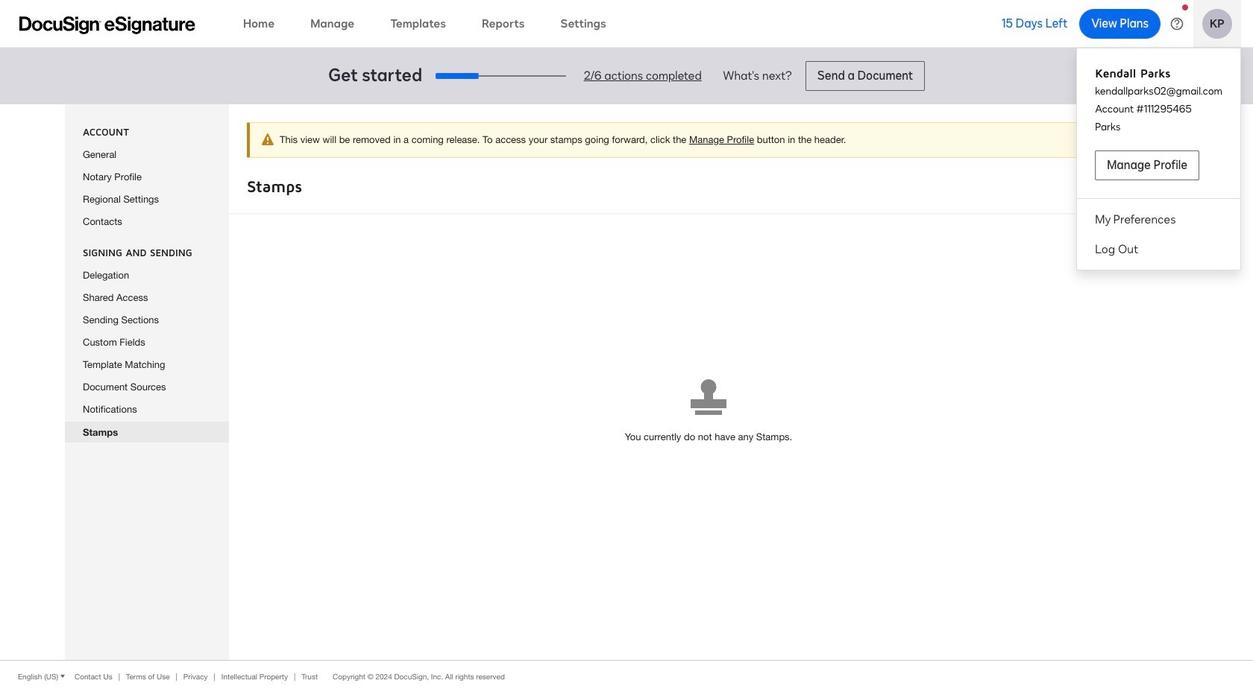 Task type: locate. For each thing, give the bounding box(es) containing it.
docusign esignature image
[[19, 16, 195, 34]]

account navigation element
[[1077, 53, 1241, 264]]

more info region
[[0, 661, 1253, 693]]



Task type: vqa. For each thing, say whether or not it's contained in the screenshot.
More Info Region
yes



